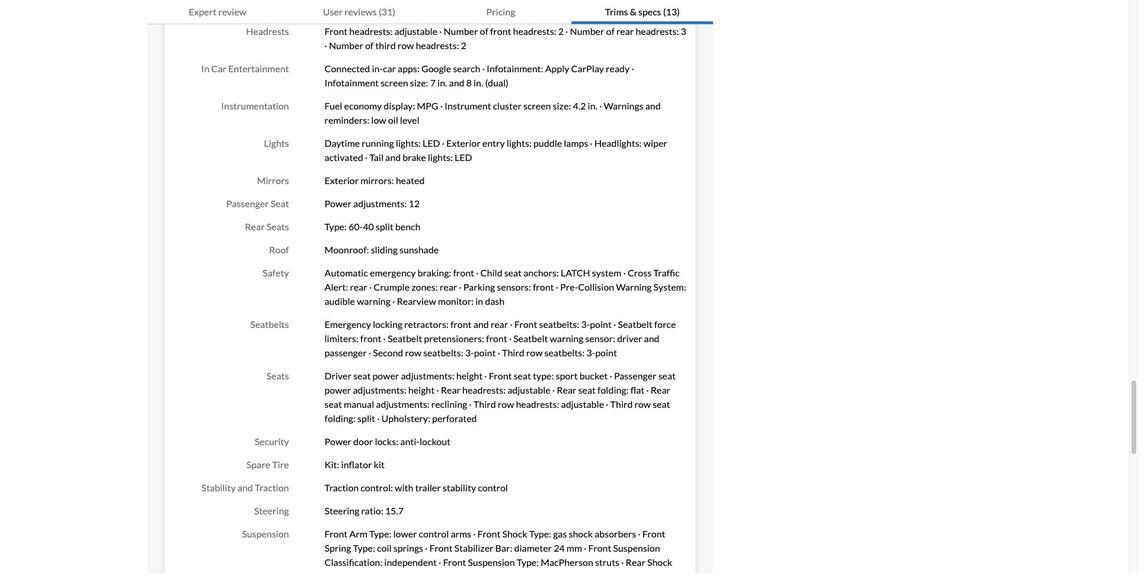 Task type: describe. For each thing, give the bounding box(es) containing it.
warning inside emergency locking retractors: front and rear · front seatbelts: 3-point · seatbelt force limiters: front · seatbelt pretensioners: front · seatbelt warning sensor: driver and passenger · second row seatbelts: 3-point · third row seatbelts: 3-point
[[550, 333, 584, 344]]

monitor:
[[438, 296, 474, 307]]

headrests: up third
[[349, 25, 393, 37]]

row right reclining
[[498, 399, 514, 410]]

rear down "macpherson"
[[564, 571, 584, 574]]

apps:
[[398, 63, 420, 74]]

brake
[[403, 152, 426, 163]]

point down pretensioners:
[[474, 347, 496, 359]]

force
[[654, 319, 676, 330]]

emergency locking retractors: front and rear · front seatbelts: 3-point · seatbelt force limiters: front · seatbelt pretensioners: front · seatbelt warning sensor: driver and passenger · second row seatbelts: 3-point · third row seatbelts: 3-point
[[325, 319, 676, 359]]

upholstery:
[[382, 413, 430, 424]]

row down "flat"
[[635, 399, 651, 410]]

1 horizontal spatial lights:
[[428, 152, 453, 163]]

arms
[[451, 529, 471, 540]]

0 vertical spatial shock
[[569, 529, 593, 540]]

daytime running lights: led · exterior entry lights: puddle lamps · headlights: wiper activated · tail and brake lights: led
[[325, 138, 667, 163]]

stability
[[201, 483, 236, 494]]

0 horizontal spatial springs
[[393, 543, 423, 554]]

search
[[453, 63, 480, 74]]

ready
[[606, 63, 630, 74]]

stability and traction
[[201, 483, 289, 494]]

stability
[[443, 483, 476, 494]]

locking
[[373, 319, 403, 330]]

mpg
[[417, 100, 438, 111]]

1 vertical spatial bar:
[[627, 571, 644, 574]]

2 traction from the left
[[325, 483, 359, 494]]

infotainment
[[325, 77, 379, 88]]

adjustments: up upholstery: at the bottom
[[376, 399, 430, 410]]

front up parking
[[453, 267, 474, 279]]

braking:
[[418, 267, 451, 279]]

wiper
[[644, 138, 667, 149]]

trims & specs (13) tab
[[572, 0, 713, 24]]

driver seat power adjustments: height · front seat type: sport bucket · passenger seat power adjustments: height · rear headrests: adjustable · rear seat folding: flat · rear seat manual adjustments: reclining · third row headrests: adjustable · third row seat folding: split · upholstery: perforated
[[325, 371, 676, 424]]

moonroof: sliding sunshade
[[325, 244, 439, 256]]

1 vertical spatial 2
[[461, 40, 466, 51]]

connected
[[325, 63, 370, 74]]

automatic emergency braking: front · child seat anchors: latch system · cross traffic alert: rear · crumple zones: rear · parking sensors: front · pre-collision warning system: audible warning · rearview monitor: in dash
[[325, 267, 686, 307]]

0 vertical spatial 2
[[558, 25, 564, 37]]

and down force
[[644, 333, 660, 344]]

0 horizontal spatial absorbers
[[390, 571, 432, 574]]

mm
[[567, 543, 582, 554]]

1 seats from the top
[[267, 221, 289, 232]]

0 vertical spatial bar:
[[495, 543, 512, 554]]

0 horizontal spatial seatbelt
[[388, 333, 422, 344]]

system
[[592, 267, 621, 279]]

lockout
[[420, 436, 451, 448]]

latch
[[561, 267, 590, 279]]

warnings
[[604, 100, 644, 111]]

seatbelts: down pretensioners:
[[423, 347, 463, 359]]

rear right "flat"
[[651, 385, 671, 396]]

rear down automatic
[[350, 282, 367, 293]]

0 horizontal spatial passenger
[[226, 198, 269, 209]]

front inside emergency locking retractors: front and rear · front seatbelts: 3-point · seatbelt force limiters: front · seatbelt pretensioners: front · seatbelt warning sensor: driver and passenger · second row seatbelts: 3-point · third row seatbelts: 3-point
[[514, 319, 537, 330]]

low
[[371, 114, 386, 126]]

third
[[375, 40, 396, 51]]

1 vertical spatial folding:
[[325, 413, 356, 424]]

in
[[476, 296, 483, 307]]

1 horizontal spatial height
[[456, 371, 483, 382]]

lower
[[393, 529, 417, 540]]

security
[[255, 436, 289, 448]]

car
[[383, 63, 396, 74]]

google
[[421, 63, 451, 74]]

(dual)
[[485, 77, 509, 88]]

2 seats from the top
[[267, 371, 289, 382]]

classification:
[[325, 557, 383, 569]]

ratio:
[[361, 506, 383, 517]]

steering for steering ratio: 15.7
[[325, 506, 359, 517]]

1 horizontal spatial of
[[480, 25, 488, 37]]

2 horizontal spatial number
[[570, 25, 604, 37]]

automatic
[[325, 267, 368, 279]]

anchors:
[[524, 267, 559, 279]]

1 horizontal spatial suspension
[[468, 557, 515, 569]]

power for power door locks: anti-lockout
[[325, 436, 352, 448]]

0 vertical spatial gas
[[553, 529, 567, 540]]

passenger
[[325, 347, 367, 359]]

power for power adjustments: 12
[[325, 198, 352, 209]]

&
[[630, 6, 637, 17]]

retractors:
[[404, 319, 449, 330]]

7
[[430, 77, 436, 88]]

driver
[[325, 371, 351, 382]]

expert
[[189, 6, 216, 17]]

kit
[[374, 459, 385, 471]]

cross
[[628, 267, 652, 279]]

headrests: down specs
[[636, 25, 679, 37]]

0 horizontal spatial gas
[[349, 571, 362, 574]]

(13)
[[663, 6, 680, 17]]

0 vertical spatial stabilizer
[[454, 543, 494, 554]]

rear down passenger seat
[[245, 221, 265, 232]]

in. inside fuel economy display: mpg · instrument cluster screen size: 4.2 in. · warnings and reminders: low oil level
[[588, 100, 598, 111]]

0 horizontal spatial number
[[329, 40, 363, 51]]

1 vertical spatial suspension
[[613, 543, 660, 554]]

headrests: up reclining
[[462, 385, 506, 396]]

1 horizontal spatial adjustable
[[508, 385, 551, 396]]

1 vertical spatial spring
[[459, 571, 486, 574]]

traction control: with trailer stability control
[[325, 483, 508, 494]]

inflator
[[341, 459, 372, 471]]

0 horizontal spatial led
[[423, 138, 440, 149]]

user reviews (31)
[[323, 6, 395, 17]]

1 horizontal spatial number
[[444, 25, 478, 37]]

1 traction from the left
[[255, 483, 289, 494]]

screen inside connected in-car apps: google search · infotainment: apply carplay ready · infotainment screen size: 7 in. and 8 in. (dual)
[[381, 77, 408, 88]]

headrests
[[246, 25, 289, 37]]

exterior mirrors: heated
[[325, 175, 425, 186]]

2 horizontal spatial adjustable
[[561, 399, 604, 410]]

macpherson
[[541, 557, 593, 569]]

door
[[353, 436, 373, 448]]

front up pretensioners:
[[451, 319, 472, 330]]

reclining
[[431, 399, 467, 410]]

economy
[[344, 100, 382, 111]]

parking
[[463, 282, 495, 293]]

rear up monitor:
[[440, 282, 457, 293]]

connected in-car apps: google search · infotainment: apply carplay ready · infotainment screen size: 7 in. and 8 in. (dual)
[[325, 63, 634, 88]]

and inside fuel economy display: mpg · instrument cluster screen size: 4.2 in. · warnings and reminders: low oil level
[[645, 100, 661, 111]]

review
[[218, 6, 246, 17]]

passenger inside the driver seat power adjustments: height · front seat type: sport bucket · passenger seat power adjustments: height · rear headrests: adjustable · rear seat folding: flat · rear seat manual adjustments: reclining · third row headrests: adjustable · third row seat folding: split · upholstery: perforated
[[614, 371, 657, 382]]

control inside 'front arm type: lower control arms · front shock type: gas shock absorbers · front spring type: coil springs · front stabilizer bar: diameter 24 mm · front suspension classification: independent · front suspension type: macpherson struts · rear shock type: gas shock absorbers · rear spring type: coil springs · rear stabilizer bar: diame'
[[419, 529, 449, 540]]

row up type:
[[526, 347, 543, 359]]

rearview
[[397, 296, 436, 307]]

0 horizontal spatial height
[[408, 385, 435, 396]]

headrests: up google
[[416, 40, 459, 51]]

power door locks: anti-lockout
[[325, 436, 451, 448]]

row inside 'front headrests: adjustable · number of front headrests: 2 · number of rear headrests: 3 · number of third row headrests: 2'
[[398, 40, 414, 51]]

point up the sensor:
[[590, 319, 612, 330]]

1 horizontal spatial seatbelt
[[513, 333, 548, 344]]

front inside 'front headrests: adjustable · number of front headrests: 2 · number of rear headrests: 3 · number of third row headrests: 2'
[[325, 25, 348, 37]]

with
[[395, 483, 413, 494]]

bench
[[395, 221, 421, 232]]

2 horizontal spatial of
[[606, 25, 615, 37]]

0 horizontal spatial of
[[365, 40, 374, 51]]

manual
[[344, 399, 374, 410]]

reminders:
[[325, 114, 369, 126]]

front inside 'front headrests: adjustable · number of front headrests: 2 · number of rear headrests: 3 · number of third row headrests: 2'
[[490, 25, 511, 37]]

1 horizontal spatial in.
[[474, 77, 483, 88]]

trailer
[[415, 483, 441, 494]]

passenger seat
[[226, 198, 289, 209]]

front down dash
[[486, 333, 507, 344]]

3- down the sensor:
[[587, 347, 595, 359]]

split inside the driver seat power adjustments: height · front seat type: sport bucket · passenger seat power adjustments: height · rear headrests: adjustable · rear seat folding: flat · rear seat manual adjustments: reclining · third row headrests: adjustable · third row seat folding: split · upholstery: perforated
[[358, 413, 375, 424]]

front inside the driver seat power adjustments: height · front seat type: sport bucket · passenger seat power adjustments: height · rear headrests: adjustable · rear seat folding: flat · rear seat manual adjustments: reclining · third row headrests: adjustable · third row seat folding: split · upholstery: perforated
[[489, 371, 512, 382]]

1 vertical spatial led
[[455, 152, 472, 163]]

apply
[[545, 63, 569, 74]]

size: inside fuel economy display: mpg · instrument cluster screen size: 4.2 in. · warnings and reminders: low oil level
[[553, 100, 571, 111]]

mirrors
[[257, 175, 289, 186]]

spare
[[246, 459, 270, 471]]

moonroof:
[[325, 244, 369, 256]]

seat inside automatic emergency braking: front · child seat anchors: latch system · cross traffic alert: rear · crumple zones: rear · parking sensors: front · pre-collision warning system: audible warning · rearview monitor: in dash
[[504, 267, 522, 279]]

anti-
[[400, 436, 420, 448]]

mirrors:
[[361, 175, 394, 186]]

0 horizontal spatial lights:
[[396, 138, 421, 149]]

4.2
[[573, 100, 586, 111]]

steering for steering
[[254, 506, 289, 517]]

expert review tab
[[147, 0, 288, 24]]

diameter
[[514, 543, 552, 554]]

adjustments: up manual
[[353, 385, 406, 396]]



Task type: vqa. For each thing, say whether or not it's contained in the screenshot.


Task type: locate. For each thing, give the bounding box(es) containing it.
0 horizontal spatial in.
[[438, 77, 447, 88]]

running
[[362, 138, 394, 149]]

2 steering from the left
[[325, 506, 359, 517]]

adjustments: up reclining
[[401, 371, 455, 382]]

front down pricing tab
[[490, 25, 511, 37]]

stabilizer down struts
[[586, 571, 625, 574]]

suspension down stability and traction
[[242, 529, 289, 540]]

1 horizontal spatial shock
[[647, 557, 672, 569]]

0 horizontal spatial screen
[[381, 77, 408, 88]]

control left arms
[[419, 529, 449, 540]]

pricing tab
[[430, 0, 572, 24]]

spring down arms
[[459, 571, 486, 574]]

struts
[[595, 557, 620, 569]]

screen
[[381, 77, 408, 88], [523, 100, 551, 111]]

0 horizontal spatial traction
[[255, 483, 289, 494]]

1 power from the top
[[325, 198, 352, 209]]

expert review
[[189, 6, 246, 17]]

and right 'warnings'
[[645, 100, 661, 111]]

2 horizontal spatial third
[[610, 399, 633, 410]]

traction
[[255, 483, 289, 494], [325, 483, 359, 494]]

tail
[[369, 152, 384, 163]]

0 horizontal spatial third
[[474, 399, 496, 410]]

0 vertical spatial split
[[376, 221, 393, 232]]

0 horizontal spatial warning
[[357, 296, 391, 307]]

rear down sport
[[557, 385, 577, 396]]

1 vertical spatial adjustable
[[508, 385, 551, 396]]

point down the sensor:
[[595, 347, 617, 359]]

seats down seatbelts
[[267, 371, 289, 382]]

entertainment
[[228, 63, 289, 74]]

exterior down activated
[[325, 175, 359, 186]]

folding: down manual
[[325, 413, 356, 424]]

adjustable down bucket
[[561, 399, 604, 410]]

2 vertical spatial adjustable
[[561, 399, 604, 410]]

40
[[363, 221, 374, 232]]

of left third
[[365, 40, 374, 51]]

shock up diameter
[[502, 529, 527, 540]]

screen inside fuel economy display: mpg · instrument cluster screen size: 4.2 in. · warnings and reminders: low oil level
[[523, 100, 551, 111]]

coil up independent at bottom
[[377, 543, 392, 554]]

2
[[558, 25, 564, 37], [461, 40, 466, 51]]

specs
[[638, 6, 661, 17]]

0 vertical spatial springs
[[393, 543, 423, 554]]

and inside daytime running lights: led · exterior entry lights: puddle lamps · headlights: wiper activated · tail and brake lights: led
[[385, 152, 401, 163]]

adjustments: down mirrors:
[[353, 198, 407, 209]]

0 vertical spatial warning
[[357, 296, 391, 307]]

level
[[400, 114, 419, 126]]

2 vertical spatial suspension
[[468, 557, 515, 569]]

1 horizontal spatial springs
[[528, 571, 558, 574]]

seatbelt up type:
[[513, 333, 548, 344]]

split down manual
[[358, 413, 375, 424]]

oil
[[388, 114, 398, 126]]

0 horizontal spatial bar:
[[495, 543, 512, 554]]

adjustable up third
[[395, 25, 437, 37]]

0 vertical spatial size:
[[410, 77, 428, 88]]

bucket
[[580, 371, 608, 382]]

child
[[481, 267, 502, 279]]

power up 60-
[[325, 198, 352, 209]]

seats
[[267, 221, 289, 232], [267, 371, 289, 382]]

sensors:
[[497, 282, 531, 293]]

suspension down arms
[[468, 557, 515, 569]]

rear right struts
[[626, 557, 645, 569]]

third inside emergency locking retractors: front and rear · front seatbelts: 3-point · seatbelt force limiters: front · seatbelt pretensioners: front · seatbelt warning sensor: driver and passenger · second row seatbelts: 3-point · third row seatbelts: 3-point
[[502, 347, 525, 359]]

and down spare
[[238, 483, 253, 494]]

seatbelts
[[250, 319, 289, 330]]

carplay
[[571, 63, 604, 74]]

headrests: down pricing tab
[[513, 25, 556, 37]]

0 vertical spatial suspension
[[242, 529, 289, 540]]

0 vertical spatial adjustable
[[395, 25, 437, 37]]

and down in
[[473, 319, 489, 330]]

1 steering from the left
[[254, 506, 289, 517]]

3- down pretensioners:
[[465, 347, 474, 359]]

roof
[[269, 244, 289, 256]]

tab list containing expert review
[[147, 0, 713, 24]]

1 vertical spatial shock
[[364, 571, 388, 574]]

front down locking
[[360, 333, 381, 344]]

cluster
[[493, 100, 522, 111]]

row right second
[[405, 347, 421, 359]]

headrests:
[[349, 25, 393, 37], [513, 25, 556, 37], [636, 25, 679, 37], [416, 40, 459, 51], [462, 385, 506, 396], [516, 399, 559, 410]]

2 power from the top
[[325, 436, 352, 448]]

1 vertical spatial split
[[358, 413, 375, 424]]

1 vertical spatial size:
[[553, 100, 571, 111]]

adjustable
[[395, 25, 437, 37], [508, 385, 551, 396], [561, 399, 604, 410]]

traffic
[[653, 267, 680, 279]]

0 horizontal spatial coil
[[377, 543, 392, 554]]

1 horizontal spatial bar:
[[627, 571, 644, 574]]

adjustable down type:
[[508, 385, 551, 396]]

number
[[444, 25, 478, 37], [570, 25, 604, 37], [329, 40, 363, 51]]

1 horizontal spatial 2
[[558, 25, 564, 37]]

0 vertical spatial shock
[[502, 529, 527, 540]]

power
[[373, 371, 399, 382], [325, 385, 351, 396]]

15.7
[[385, 506, 404, 517]]

exterior left entry
[[446, 138, 481, 149]]

steering
[[254, 506, 289, 517], [325, 506, 359, 517]]

0 horizontal spatial steering
[[254, 506, 289, 517]]

number up carplay
[[570, 25, 604, 37]]

0 horizontal spatial suspension
[[242, 529, 289, 540]]

2 horizontal spatial lights:
[[507, 138, 532, 149]]

seatbelt up second
[[388, 333, 422, 344]]

sliding
[[371, 244, 398, 256]]

0 vertical spatial screen
[[381, 77, 408, 88]]

springs up independent at bottom
[[393, 543, 423, 554]]

0 vertical spatial coil
[[377, 543, 392, 554]]

1 horizontal spatial traction
[[325, 483, 359, 494]]

rear inside 'front headrests: adjustable · number of front headrests: 2 · number of rear headrests: 3 · number of third row headrests: 2'
[[616, 25, 634, 37]]

screen right cluster
[[523, 100, 551, 111]]

2 up 'search' in the left top of the page
[[461, 40, 466, 51]]

tab list
[[147, 0, 713, 24]]

in-
[[372, 63, 383, 74]]

shock up mm
[[569, 529, 593, 540]]

absorbers
[[595, 529, 636, 540], [390, 571, 432, 574]]

sensor:
[[585, 333, 615, 344]]

seats up roof
[[267, 221, 289, 232]]

lights: right brake
[[428, 152, 453, 163]]

(31)
[[379, 6, 395, 17]]

1 vertical spatial stabilizer
[[586, 571, 625, 574]]

1 vertical spatial absorbers
[[390, 571, 432, 574]]

led
[[423, 138, 440, 149], [455, 152, 472, 163]]

1 horizontal spatial exterior
[[446, 138, 481, 149]]

1 horizontal spatial led
[[455, 152, 472, 163]]

trims
[[605, 6, 628, 17]]

2 horizontal spatial in.
[[588, 100, 598, 111]]

second
[[373, 347, 403, 359]]

row
[[398, 40, 414, 51], [405, 347, 421, 359], [526, 347, 543, 359], [498, 399, 514, 410], [635, 399, 651, 410]]

type: 60-40 split bench
[[325, 221, 421, 232]]

lights: up brake
[[396, 138, 421, 149]]

arm
[[349, 529, 367, 540]]

size: inside connected in-car apps: google search · infotainment: apply carplay ready · infotainment screen size: 7 in. and 8 in. (dual)
[[410, 77, 428, 88]]

number up 'search' in the left top of the page
[[444, 25, 478, 37]]

2 horizontal spatial suspension
[[613, 543, 660, 554]]

1 vertical spatial passenger
[[614, 371, 657, 382]]

0 horizontal spatial shock
[[364, 571, 388, 574]]

1 vertical spatial warning
[[550, 333, 584, 344]]

user reviews (31) tab
[[288, 0, 430, 24]]

size: left the 4.2
[[553, 100, 571, 111]]

folding: down bucket
[[598, 385, 629, 396]]

steering up 'arm'
[[325, 506, 359, 517]]

fuel economy display: mpg · instrument cluster screen size: 4.2 in. · warnings and reminders: low oil level
[[325, 100, 661, 126]]

coil down diameter
[[512, 571, 526, 574]]

rear up reclining
[[441, 385, 461, 396]]

traction down spare tire
[[255, 483, 289, 494]]

entry
[[482, 138, 505, 149]]

rear down &
[[616, 25, 634, 37]]

display:
[[384, 100, 415, 111]]

lamps
[[564, 138, 588, 149]]

1 horizontal spatial stabilizer
[[586, 571, 625, 574]]

system:
[[654, 282, 686, 293]]

control
[[478, 483, 508, 494], [419, 529, 449, 540]]

springs down "macpherson"
[[528, 571, 558, 574]]

2 up apply
[[558, 25, 564, 37]]

in
[[201, 63, 209, 74]]

suspension up struts
[[613, 543, 660, 554]]

screen down car
[[381, 77, 408, 88]]

spring up classification:
[[325, 543, 351, 554]]

in car entertainment
[[201, 63, 289, 74]]

activated
[[325, 152, 363, 163]]

coil
[[377, 543, 392, 554], [512, 571, 526, 574]]

0 vertical spatial spring
[[325, 543, 351, 554]]

instrumentation
[[221, 100, 289, 111]]

1 horizontal spatial coil
[[512, 571, 526, 574]]

seatbelts: down "pre-"
[[539, 319, 579, 330]]

warning inside automatic emergency braking: front · child seat anchors: latch system · cross traffic alert: rear · crumple zones: rear · parking sensors: front · pre-collision warning system: audible warning · rearview monitor: in dash
[[357, 296, 391, 307]]

spare tire
[[246, 459, 289, 471]]

exterior inside daytime running lights: led · exterior entry lights: puddle lamps · headlights: wiper activated · tail and brake lights: led
[[446, 138, 481, 149]]

0 vertical spatial seats
[[267, 221, 289, 232]]

1 horizontal spatial passenger
[[614, 371, 657, 382]]

0 horizontal spatial power
[[325, 385, 351, 396]]

2 horizontal spatial seatbelt
[[618, 319, 653, 330]]

stabilizer down arms
[[454, 543, 494, 554]]

adjustable inside 'front headrests: adjustable · number of front headrests: 2 · number of rear headrests: 3 · number of third row headrests: 2'
[[395, 25, 437, 37]]

collision
[[578, 282, 614, 293]]

exterior
[[446, 138, 481, 149], [325, 175, 359, 186]]

front
[[325, 25, 348, 37], [514, 319, 537, 330], [489, 371, 512, 382], [325, 529, 348, 540], [478, 529, 501, 540], [642, 529, 665, 540], [430, 543, 453, 554], [588, 543, 611, 554], [443, 557, 466, 569]]

1 vertical spatial control
[[419, 529, 449, 540]]

of down trims
[[606, 25, 615, 37]]

0 horizontal spatial folding:
[[325, 413, 356, 424]]

0 vertical spatial passenger
[[226, 198, 269, 209]]

car
[[211, 63, 226, 74]]

1 vertical spatial height
[[408, 385, 435, 396]]

front down anchors:
[[533, 282, 554, 293]]

crumple
[[374, 282, 410, 293]]

trims & specs (13)
[[605, 6, 680, 17]]

0 vertical spatial control
[[478, 483, 508, 494]]

split right 40
[[376, 221, 393, 232]]

power up the kit:
[[325, 436, 352, 448]]

1 vertical spatial springs
[[528, 571, 558, 574]]

0 horizontal spatial exterior
[[325, 175, 359, 186]]

0 horizontal spatial 2
[[461, 40, 466, 51]]

rear
[[616, 25, 634, 37], [350, 282, 367, 293], [440, 282, 457, 293], [491, 319, 508, 330]]

rear inside emergency locking retractors: front and rear · front seatbelts: 3-point · seatbelt force limiters: front · seatbelt pretensioners: front · seatbelt warning sensor: driver and passenger · second row seatbelts: 3-point · third row seatbelts: 3-point
[[491, 319, 508, 330]]

in. right the 4.2
[[588, 100, 598, 111]]

0 vertical spatial exterior
[[446, 138, 481, 149]]

pricing
[[486, 6, 515, 17]]

led right brake
[[455, 152, 472, 163]]

1 horizontal spatial steering
[[325, 506, 359, 517]]

third up the driver seat power adjustments: height · front seat type: sport bucket · passenger seat power adjustments: height · rear headrests: adjustable · rear seat folding: flat · rear seat manual adjustments: reclining · third row headrests: adjustable · third row seat folding: split · upholstery: perforated
[[502, 347, 525, 359]]

0 vertical spatial height
[[456, 371, 483, 382]]

1 horizontal spatial folding:
[[598, 385, 629, 396]]

seat
[[504, 267, 522, 279], [353, 371, 371, 382], [514, 371, 531, 382], [658, 371, 676, 382], [578, 385, 596, 396], [325, 399, 342, 410], [653, 399, 670, 410]]

sport
[[556, 371, 578, 382]]

flat
[[631, 385, 645, 396]]

row right third
[[398, 40, 414, 51]]

control:
[[361, 483, 393, 494]]

safety
[[263, 267, 289, 279]]

0 horizontal spatial stabilizer
[[454, 543, 494, 554]]

1 horizontal spatial shock
[[569, 529, 593, 540]]

locks:
[[375, 436, 399, 448]]

1 horizontal spatial gas
[[553, 529, 567, 540]]

1 vertical spatial power
[[325, 436, 352, 448]]

limiters:
[[325, 333, 358, 344]]

24
[[554, 543, 565, 554]]

0 horizontal spatial control
[[419, 529, 449, 540]]

height
[[456, 371, 483, 382], [408, 385, 435, 396]]

12
[[409, 198, 420, 209]]

1 vertical spatial gas
[[349, 571, 362, 574]]

pretensioners:
[[424, 333, 484, 344]]

headrests: down type:
[[516, 399, 559, 410]]

0 vertical spatial absorbers
[[595, 529, 636, 540]]

0 vertical spatial led
[[423, 138, 440, 149]]

lights: right entry
[[507, 138, 532, 149]]

1 vertical spatial shock
[[647, 557, 672, 569]]

power adjustments: 12
[[325, 198, 420, 209]]

in. right the 8
[[474, 77, 483, 88]]

perforated
[[432, 413, 477, 424]]

third down "flat"
[[610, 399, 633, 410]]

dash
[[485, 296, 505, 307]]

1 horizontal spatial power
[[373, 371, 399, 382]]

1 vertical spatial power
[[325, 385, 351, 396]]

rear down arms
[[438, 571, 458, 574]]

0 vertical spatial power
[[325, 198, 352, 209]]

1 horizontal spatial control
[[478, 483, 508, 494]]

1 horizontal spatial screen
[[523, 100, 551, 111]]

emergency
[[325, 319, 371, 330]]

power down second
[[373, 371, 399, 382]]

shock down classification:
[[364, 571, 388, 574]]

3- up the sensor:
[[581, 319, 590, 330]]

0 vertical spatial folding:
[[598, 385, 629, 396]]

driver
[[617, 333, 642, 344]]

tire
[[272, 459, 289, 471]]

folding:
[[598, 385, 629, 396], [325, 413, 356, 424]]

1 vertical spatial seats
[[267, 371, 289, 382]]

0 horizontal spatial spring
[[325, 543, 351, 554]]

1 horizontal spatial spring
[[459, 571, 486, 574]]

point
[[590, 319, 612, 330], [474, 347, 496, 359], [595, 347, 617, 359]]

1 horizontal spatial warning
[[550, 333, 584, 344]]

third up perforated
[[474, 399, 496, 410]]

passenger up rear seats
[[226, 198, 269, 209]]

8
[[466, 77, 472, 88]]

gas up 24
[[553, 529, 567, 540]]

1 vertical spatial coil
[[512, 571, 526, 574]]

warning left the sensor:
[[550, 333, 584, 344]]

size: left 7
[[410, 77, 428, 88]]

and inside connected in-car apps: google search · infotainment: apply carplay ready · infotainment screen size: 7 in. and 8 in. (dual)
[[449, 77, 464, 88]]

passenger up "flat"
[[614, 371, 657, 382]]

0 horizontal spatial size:
[[410, 77, 428, 88]]

seatbelts: up sport
[[545, 347, 585, 359]]

control right stability
[[478, 483, 508, 494]]

and left the 8
[[449, 77, 464, 88]]



